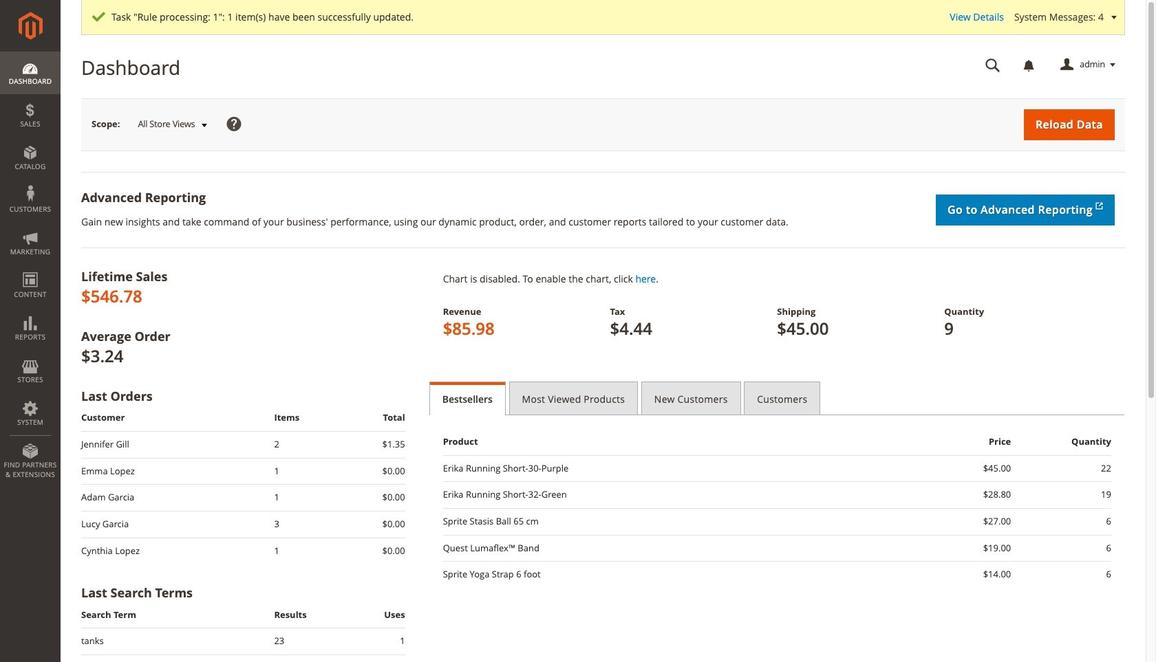 Task type: describe. For each thing, give the bounding box(es) containing it.
magento admin panel image
[[18, 12, 42, 40]]



Task type: locate. For each thing, give the bounding box(es) containing it.
None text field
[[976, 53, 1010, 77]]

menu bar
[[0, 52, 61, 487]]

tab list
[[429, 382, 1125, 416]]



